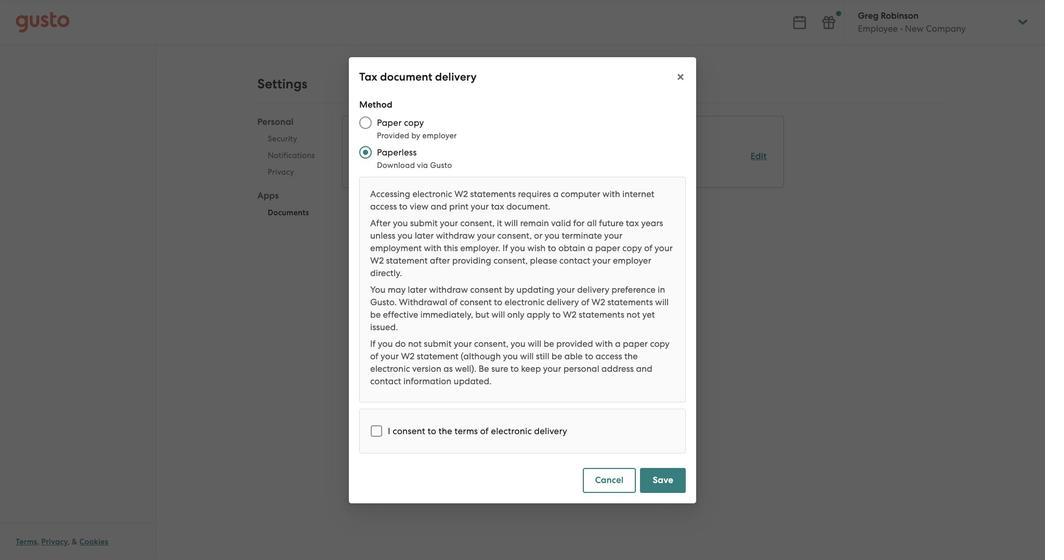 Task type: locate. For each thing, give the bounding box(es) containing it.
you left the "wish"
[[510, 243, 525, 253]]

1 horizontal spatial the
[[624, 351, 638, 361]]

later up withdrawal
[[408, 284, 427, 295]]

1 horizontal spatial paper
[[623, 338, 648, 349]]

document down provided
[[376, 150, 418, 161]]

0 vertical spatial privacy
[[268, 167, 294, 177]]

0 vertical spatial with
[[603, 188, 620, 199]]

1 vertical spatial tax
[[359, 150, 374, 161]]

1 vertical spatial with
[[424, 243, 442, 253]]

group containing personal
[[257, 116, 325, 224]]

privacy link left &
[[41, 537, 68, 546]]

consent, up (although
[[474, 338, 508, 349]]

not inside statements not yet issued.
[[627, 309, 640, 320]]

0 vertical spatial tax
[[359, 70, 377, 83]]

notifications
[[268, 151, 315, 160]]

0 vertical spatial a
[[553, 188, 559, 199]]

tax inside the statements requires a computer with internet access to view and print your tax document.
[[491, 201, 504, 211]]

the left terms
[[439, 426, 452, 436]]

privacy link down notifications
[[257, 164, 325, 180]]

1 vertical spatial tax
[[626, 218, 639, 228]]

0 vertical spatial not
[[627, 309, 640, 320]]

1 vertical spatial be
[[544, 338, 554, 349]]

your inside the statements requires a computer with internet access to view and print your tax document.
[[471, 201, 489, 211]]

electronic
[[412, 188, 452, 199], [505, 297, 544, 307], [370, 363, 410, 374], [491, 426, 532, 436]]

your up employer.
[[477, 230, 495, 240]]

tax up 'it' at the top left of page
[[491, 201, 504, 211]]

access
[[370, 201, 397, 211], [596, 351, 622, 361]]

1 vertical spatial statement
[[417, 351, 459, 361]]

1 vertical spatial statements
[[607, 297, 653, 307]]

submit down view
[[410, 218, 438, 228]]

if up statement after providing consent, please contact your employer directly.
[[503, 243, 508, 253]]

tax document delivery element
[[359, 150, 767, 175]]

document inside dialog
[[380, 70, 432, 83]]

1 horizontal spatial access
[[596, 351, 622, 361]]

you
[[370, 284, 386, 295]]

statement inside statement after providing consent, please contact your employer directly.
[[386, 255, 428, 265]]

be inside the "statements will be effective immediately, but will only apply to"
[[370, 309, 381, 320]]

statement down employment
[[386, 255, 428, 265]]

0 vertical spatial if
[[503, 243, 508, 253]]

electronic up view
[[412, 188, 452, 199]]

0 horizontal spatial paper
[[595, 243, 620, 253]]

contact down do
[[370, 376, 401, 386]]

withdraw up immediately,
[[429, 284, 468, 295]]

not
[[627, 309, 640, 320], [408, 338, 422, 349]]

with up after
[[424, 243, 442, 253]]

statement inside statement (although you will still be able to access the electronic version as well). be sure to keep your personal address and contact information updated.
[[417, 351, 459, 361]]

0 horizontal spatial not
[[408, 338, 422, 349]]

access down accessing
[[370, 201, 397, 211]]

only
[[507, 309, 525, 320]]

gusto
[[430, 160, 452, 170]]

not left yet
[[627, 309, 640, 320]]

not right do
[[408, 338, 422, 349]]

0 horizontal spatial privacy
[[41, 537, 68, 546]]

copy inside tax document delivery paper copy
[[385, 163, 405, 174]]

will up keep
[[520, 351, 534, 361]]

1 vertical spatial withdraw
[[429, 284, 468, 295]]

0 vertical spatial employer
[[422, 131, 457, 140]]

your down print
[[440, 218, 458, 228]]

your down still
[[543, 363, 561, 374]]

provided
[[377, 131, 409, 140]]

statements inside statements not yet issued.
[[579, 309, 624, 320]]

this
[[444, 243, 458, 253]]

and right view
[[431, 201, 447, 211]]

for
[[573, 218, 585, 228]]

employer up preference
[[613, 255, 651, 265]]

2 vertical spatial consent
[[393, 426, 425, 436]]

1 horizontal spatial ,
[[68, 537, 70, 546]]

0 vertical spatial document
[[380, 70, 432, 83]]

accessing
[[370, 188, 410, 199]]

0 vertical spatial be
[[370, 309, 381, 320]]

preferences group
[[359, 129, 767, 175]]

after
[[370, 218, 391, 228]]

and inside statement (although you will still be able to access the electronic version as well). be sure to keep your personal address and contact information updated.
[[636, 363, 652, 374]]

document
[[380, 70, 432, 83], [376, 150, 418, 161]]

0 vertical spatial later
[[415, 230, 434, 240]]

2 vertical spatial a
[[615, 338, 621, 349]]

access up the "address"
[[596, 351, 622, 361]]

1 vertical spatial access
[[596, 351, 622, 361]]

later
[[415, 230, 434, 240], [408, 284, 427, 295]]

to inside the "statements will be effective immediately, but will only apply to"
[[552, 309, 561, 320]]

your right updating
[[557, 284, 575, 295]]

1 horizontal spatial by
[[504, 284, 514, 295]]

Paper copy radio
[[354, 111, 377, 134]]

2 vertical spatial statements
[[579, 309, 624, 320]]

paper
[[595, 243, 620, 253], [623, 338, 648, 349]]

your down terminate
[[593, 255, 611, 265]]

contact down 'obtain' at the right of page
[[559, 255, 590, 265]]

1 vertical spatial document
[[376, 150, 418, 161]]

tax document delivery paper copy
[[359, 150, 454, 174]]

later up after
[[415, 230, 434, 240]]

0 vertical spatial the
[[624, 351, 638, 361]]

to up please
[[548, 243, 556, 253]]

0 vertical spatial paper
[[377, 117, 402, 128]]

of down years
[[644, 243, 652, 253]]

a down terminate
[[587, 243, 593, 253]]

apply
[[527, 309, 550, 320]]

copy down paperless on the left top of page
[[385, 163, 405, 174]]

obtain
[[558, 243, 585, 253]]

a inside the statements requires a computer with internet access to view and print your tax document.
[[553, 188, 559, 199]]

access inside statement (although you will still be able to access the electronic version as well). be sure to keep your personal address and contact information updated.
[[596, 351, 622, 361]]

withdraw
[[436, 230, 475, 240], [429, 284, 468, 295]]

will
[[504, 218, 518, 228], [655, 297, 669, 307], [491, 309, 505, 320], [528, 338, 541, 349], [520, 351, 534, 361]]

&
[[72, 537, 77, 546]]

to right sure
[[511, 363, 519, 374]]

you right "after"
[[393, 218, 408, 228]]

statements up 'it' at the top left of page
[[470, 188, 516, 199]]

employer
[[422, 131, 457, 140], [613, 255, 651, 265]]

copy up provided by employer
[[404, 117, 424, 128]]

0 vertical spatial privacy link
[[257, 164, 325, 180]]

1 vertical spatial paper
[[623, 338, 648, 349]]

1 horizontal spatial and
[[636, 363, 652, 374]]

be inside statement (although you will still be able to access the electronic version as well). be sure to keep your personal address and contact information updated.
[[552, 351, 562, 361]]

accessing electronic w2
[[370, 188, 468, 199]]

2 vertical spatial be
[[552, 351, 562, 361]]

will inside statement (although you will still be able to access the electronic version as well). be sure to keep your personal address and contact information updated.
[[520, 351, 534, 361]]

terms
[[455, 426, 478, 436]]

delivery
[[435, 70, 477, 83], [421, 150, 454, 161], [577, 284, 609, 295], [547, 297, 579, 307], [534, 426, 567, 436]]

and
[[431, 201, 447, 211], [636, 363, 652, 374]]

privacy
[[268, 167, 294, 177], [41, 537, 68, 546]]

paper up provided
[[377, 117, 402, 128]]

copy down years
[[622, 243, 642, 253]]

with left "internet"
[[603, 188, 620, 199]]

document inside tax document delivery paper copy
[[376, 150, 418, 161]]

save
[[653, 474, 673, 485]]

0 horizontal spatial employer
[[422, 131, 457, 140]]

be
[[479, 363, 489, 374]]

by
[[411, 131, 420, 140], [504, 284, 514, 295]]

statements down preference
[[607, 297, 653, 307]]

preference
[[612, 284, 656, 295]]

statements up provided
[[579, 309, 624, 320]]

with inside after you submit your consent, it will remain valid for all future tax years unless you later withdraw your consent, or you terminate your employment with this employer. if you wish to obtain a paper copy of your w2
[[424, 243, 442, 253]]

1 vertical spatial by
[[504, 284, 514, 295]]

a right requires
[[553, 188, 559, 199]]

not inside if you do not submit your consent, you will be provided with a paper copy of your
[[408, 338, 422, 349]]

0 vertical spatial statement
[[386, 255, 428, 265]]

be right still
[[552, 351, 562, 361]]

0 horizontal spatial if
[[370, 338, 376, 349]]

keep
[[521, 363, 541, 374]]

download
[[377, 160, 415, 170]]

withdraw up this
[[436, 230, 475, 240]]

download via gusto
[[377, 160, 452, 170]]

1 vertical spatial privacy
[[41, 537, 68, 546]]

tax down preferences
[[359, 150, 374, 161]]

computer
[[561, 188, 600, 199]]

tax
[[359, 70, 377, 83], [359, 150, 374, 161]]

submit up "as"
[[424, 338, 452, 349]]

your up (although
[[454, 338, 472, 349]]

1 horizontal spatial privacy link
[[257, 164, 325, 180]]

1 vertical spatial and
[[636, 363, 652, 374]]

to up statements not yet issued.
[[494, 297, 502, 307]]

electronic up only
[[505, 297, 544, 307]]

1 vertical spatial consent
[[460, 297, 492, 307]]

security link
[[257, 131, 325, 147]]

privacy down notifications
[[268, 167, 294, 177]]

but
[[475, 309, 489, 320]]

paper up the "address"
[[623, 338, 648, 349]]

0 vertical spatial submit
[[410, 218, 438, 228]]

copy down yet
[[650, 338, 670, 349]]

0 vertical spatial by
[[411, 131, 420, 140]]

if inside after you submit your consent, it will remain valid for all future tax years unless you later withdraw your consent, or you terminate your employment with this employer. if you wish to obtain a paper copy of your w2
[[503, 243, 508, 253]]

privacy left &
[[41, 537, 68, 546]]

0 horizontal spatial tax
[[491, 201, 504, 211]]

0 horizontal spatial contact
[[370, 376, 401, 386]]

a inside if you do not submit your consent, you will be provided with a paper copy of your
[[615, 338, 621, 349]]

0 horizontal spatial the
[[439, 426, 452, 436]]

1 horizontal spatial a
[[587, 243, 593, 253]]

1 vertical spatial employer
[[613, 255, 651, 265]]

gusto navigation element
[[0, 45, 155, 86]]

0 vertical spatial and
[[431, 201, 447, 211]]

tax left years
[[626, 218, 639, 228]]

your inside statement (although you will still be able to access the electronic version as well). be sure to keep your personal address and contact information updated.
[[543, 363, 561, 374]]

your down 'future'
[[604, 230, 622, 240]]

copy inside after you submit your consent, it will remain valid for all future tax years unless you later withdraw your consent, or you terminate your employment with this employer. if you wish to obtain a paper copy of your w2
[[622, 243, 642, 253]]

statements for not
[[579, 309, 624, 320]]

statement up "as"
[[417, 351, 459, 361]]

paper down paperless on the left top of page
[[359, 163, 383, 174]]

1 vertical spatial not
[[408, 338, 422, 349]]

paper down 'future'
[[595, 243, 620, 253]]

will right 'it' at the top left of page
[[504, 218, 518, 228]]

to left terms
[[428, 426, 436, 436]]

group
[[257, 116, 325, 224]]

you left do
[[378, 338, 393, 349]]

your down years
[[655, 243, 673, 253]]

documents link
[[257, 204, 325, 221]]

0 horizontal spatial ,
[[37, 537, 39, 546]]

you inside statement (although you will still be able to access the electronic version as well). be sure to keep your personal address and contact information updated.
[[503, 351, 518, 361]]

statement
[[386, 255, 428, 265], [417, 351, 459, 361]]

statements
[[470, 188, 516, 199], [607, 297, 653, 307], [579, 309, 624, 320]]

1 vertical spatial paper
[[359, 163, 383, 174]]

in
[[658, 284, 665, 295]]

access inside the statements requires a computer with internet access to view and print your tax document.
[[370, 201, 397, 211]]

please
[[530, 255, 557, 265]]

effective
[[383, 309, 418, 320]]

0 vertical spatial paper
[[595, 243, 620, 253]]

tax for tax document delivery
[[359, 70, 377, 83]]

consent, inside if you do not submit your consent, you will be provided with a paper copy of your
[[474, 338, 508, 349]]

1 vertical spatial a
[[587, 243, 593, 253]]

electronic inside statement (although you will still be able to access the electronic version as well). be sure to keep your personal address and contact information updated.
[[370, 363, 410, 374]]

with up the "address"
[[595, 338, 613, 349]]

tax inside after you submit your consent, it will remain valid for all future tax years unless you later withdraw your consent, or you terminate your employment with this employer. if you wish to obtain a paper copy of your w2
[[626, 218, 639, 228]]

wish
[[527, 243, 546, 253]]

statements inside the statements requires a computer with internet access to view and print your tax document.
[[470, 188, 516, 199]]

electronic down do
[[370, 363, 410, 374]]

you up sure
[[503, 351, 518, 361]]

0 vertical spatial withdraw
[[436, 230, 475, 240]]

1 vertical spatial if
[[370, 338, 376, 349]]

submit inside after you submit your consent, it will remain valid for all future tax years unless you later withdraw your consent, or you terminate your employment with this employer. if you wish to obtain a paper copy of your w2
[[410, 218, 438, 228]]

contact inside statement (although you will still be able to access the electronic version as well). be sure to keep your personal address and contact information updated.
[[370, 376, 401, 386]]

tax
[[491, 201, 504, 211], [626, 218, 639, 228]]

updating
[[517, 284, 555, 295]]

to
[[399, 201, 408, 211], [548, 243, 556, 253], [494, 297, 502, 307], [552, 309, 561, 320], [585, 351, 593, 361], [511, 363, 519, 374], [428, 426, 436, 436]]

0 horizontal spatial access
[[370, 201, 397, 211]]

a
[[553, 188, 559, 199], [587, 243, 593, 253], [615, 338, 621, 349]]

submit
[[410, 218, 438, 228], [424, 338, 452, 349]]

future
[[599, 218, 624, 228]]

,
[[37, 537, 39, 546], [68, 537, 70, 546]]

2 , from the left
[[68, 537, 70, 546]]

to right apply
[[552, 309, 561, 320]]

document up method
[[380, 70, 432, 83]]

later inside after you submit your consent, it will remain valid for all future tax years unless you later withdraw your consent, or you terminate your employment with this employer. if you wish to obtain a paper copy of your w2
[[415, 230, 434, 240]]

to left view
[[399, 201, 408, 211]]

you up employment
[[398, 230, 413, 240]]

tax up method
[[359, 70, 377, 83]]

0 vertical spatial statements
[[470, 188, 516, 199]]

of inside after you submit your consent, it will remain valid for all future tax years unless you later withdraw your consent, or you terminate your employment with this employer. if you wish to obtain a paper copy of your w2
[[644, 243, 652, 253]]

0 vertical spatial tax
[[491, 201, 504, 211]]

2 horizontal spatial a
[[615, 338, 621, 349]]

be down gusto.
[[370, 309, 381, 320]]

1 horizontal spatial tax
[[626, 218, 639, 228]]

edit
[[751, 151, 767, 162]]

statements for will
[[607, 297, 653, 307]]

if
[[503, 243, 508, 253], [370, 338, 376, 349]]

0 horizontal spatial privacy link
[[41, 537, 68, 546]]

of down issued.
[[370, 351, 378, 361]]

1 horizontal spatial employer
[[613, 255, 651, 265]]

apps
[[257, 190, 279, 201]]

1 horizontal spatial not
[[627, 309, 640, 320]]

of right terms
[[480, 426, 489, 436]]

0 horizontal spatial and
[[431, 201, 447, 211]]

2 vertical spatial with
[[595, 338, 613, 349]]

version
[[412, 363, 441, 374]]

0 vertical spatial access
[[370, 201, 397, 211]]

settings
[[257, 76, 307, 92]]

1 vertical spatial the
[[439, 426, 452, 436]]

will up still
[[528, 338, 541, 349]]

and inside the statements requires a computer with internet access to view and print your tax document.
[[431, 201, 447, 211]]

tax inside tax document delivery paper copy
[[359, 150, 374, 161]]

i consent to the terms of electronic delivery
[[388, 426, 567, 436]]

1 vertical spatial later
[[408, 284, 427, 295]]

0 horizontal spatial a
[[553, 188, 559, 199]]

issued.
[[370, 322, 398, 332]]

1 vertical spatial contact
[[370, 376, 401, 386]]

the up the "address"
[[624, 351, 638, 361]]

be inside if you do not submit your consent, you will be provided with a paper copy of your
[[544, 338, 554, 349]]

consent
[[470, 284, 502, 295], [460, 297, 492, 307], [393, 426, 425, 436]]

(although
[[461, 351, 501, 361]]

1 horizontal spatial privacy
[[268, 167, 294, 177]]

statements will be effective immediately, but will only apply to
[[370, 297, 669, 320]]

contact inside statement after providing consent, please contact your employer directly.
[[559, 255, 590, 265]]

if down issued.
[[370, 338, 376, 349]]

your right print
[[471, 201, 489, 211]]

submit inside if you do not submit your consent, you will be provided with a paper copy of your
[[424, 338, 452, 349]]

your down do
[[381, 351, 399, 361]]

consent, down the "wish"
[[493, 255, 528, 265]]

by up the "statements will be effective immediately, but will only apply to"
[[504, 284, 514, 295]]

1 vertical spatial submit
[[424, 338, 452, 349]]

statements inside the "statements will be effective immediately, but will only apply to"
[[607, 297, 653, 307]]

0 vertical spatial contact
[[559, 255, 590, 265]]

and right the "address"
[[636, 363, 652, 374]]

employer up gusto in the top of the page
[[422, 131, 457, 140]]

tax inside dialog
[[359, 70, 377, 83]]

be up still
[[544, 338, 554, 349]]

will inside if you do not submit your consent, you will be provided with a paper copy of your
[[528, 338, 541, 349]]

a up the "address"
[[615, 338, 621, 349]]

by down paper copy
[[411, 131, 420, 140]]

will right but
[[491, 309, 505, 320]]

1 horizontal spatial contact
[[559, 255, 590, 265]]

1 horizontal spatial if
[[503, 243, 508, 253]]

paper inside after you submit your consent, it will remain valid for all future tax years unless you later withdraw your consent, or you terminate your employment with this employer. if you wish to obtain a paper copy of your w2
[[595, 243, 620, 253]]



Task type: vqa. For each thing, say whether or not it's contained in the screenshot.
Notifications at the left top
yes



Task type: describe. For each thing, give the bounding box(es) containing it.
or
[[534, 230, 543, 240]]

provided by employer
[[377, 131, 457, 140]]

valid
[[551, 218, 571, 228]]

withdrawal
[[399, 297, 447, 307]]

well).
[[455, 363, 476, 374]]

remain
[[520, 218, 549, 228]]

of up provided
[[581, 297, 589, 307]]

document for tax document delivery paper copy
[[376, 150, 418, 161]]

terminate
[[562, 230, 602, 240]]

withdraw inside after you submit your consent, it will remain valid for all future tax years unless you later withdraw your consent, or you terminate your employment with this employer. if you wish to obtain a paper copy of your w2
[[436, 230, 475, 240]]

i
[[388, 426, 390, 436]]

with inside the statements requires a computer with internet access to view and print your tax document.
[[603, 188, 620, 199]]

internet
[[622, 188, 654, 199]]

employer inside statement after providing consent, please contact your employer directly.
[[613, 255, 651, 265]]

statement after providing consent, please contact your employer directly.
[[370, 255, 651, 278]]

you right or
[[545, 230, 560, 240]]

personal
[[257, 116, 294, 127]]

electronic inside "you may later withdraw consent by updating your delivery preference in gusto. withdrawal of consent to electronic delivery of"
[[505, 297, 544, 307]]

directly.
[[370, 268, 402, 278]]

it
[[497, 218, 502, 228]]

tax document delivery
[[359, 70, 477, 83]]

consent, down 'it' at the top left of page
[[497, 230, 532, 240]]

terms
[[16, 537, 37, 546]]

provided
[[556, 338, 593, 349]]

paper copy
[[377, 117, 424, 128]]

address
[[602, 363, 634, 374]]

security
[[268, 134, 297, 144]]

document.
[[506, 201, 550, 211]]

your inside statement after providing consent, please contact your employer directly.
[[593, 255, 611, 265]]

if inside if you do not submit your consent, you will be provided with a paper copy of your
[[370, 338, 376, 349]]

cancel button
[[583, 468, 636, 493]]

will down in
[[655, 297, 669, 307]]

terms , privacy , & cookies
[[16, 537, 108, 546]]

all
[[587, 218, 597, 228]]

edit link
[[751, 151, 767, 162]]

will inside after you submit your consent, it will remain valid for all future tax years unless you later withdraw your consent, or you terminate your employment with this employer. if you wish to obtain a paper copy of your w2
[[504, 218, 518, 228]]

print
[[449, 201, 469, 211]]

requires
[[518, 188, 551, 199]]

document for tax document delivery
[[380, 70, 432, 83]]

a inside after you submit your consent, it will remain valid for all future tax years unless you later withdraw your consent, or you terminate your employment with this employer. if you wish to obtain a paper copy of your w2
[[587, 243, 593, 253]]

1 , from the left
[[37, 537, 39, 546]]

with inside if you do not submit your consent, you will be provided with a paper copy of your
[[595, 338, 613, 349]]

paper inside tax document delivery paper copy
[[359, 163, 383, 174]]

paper inside tax document delivery dialog
[[377, 117, 402, 128]]

tax for tax document delivery paper copy
[[359, 150, 374, 161]]

statement for (although
[[417, 351, 459, 361]]

tax for your
[[491, 201, 504, 211]]

via
[[417, 160, 428, 170]]

unless
[[370, 230, 395, 240]]

copy inside if you do not submit your consent, you will be provided with a paper copy of your
[[650, 338, 670, 349]]

information
[[403, 376, 452, 386]]

statements for requires
[[470, 188, 516, 199]]

the inside statement (although you will still be able to access the electronic version as well). be sure to keep your personal address and contact information updated.
[[624, 351, 638, 361]]

still
[[536, 351, 549, 361]]

0 vertical spatial consent
[[470, 284, 502, 295]]

cookies
[[79, 537, 108, 546]]

method
[[359, 99, 393, 110]]

gusto.
[[370, 297, 397, 307]]

as
[[443, 363, 453, 374]]

you may later withdraw consent by updating your delivery preference in gusto. withdrawal of consent to electronic delivery of
[[370, 284, 665, 307]]

paper inside if you do not submit your consent, you will be provided with a paper copy of your
[[623, 338, 648, 349]]

electronic right terms
[[491, 426, 532, 436]]

cancel
[[595, 474, 624, 485]]

to inside after you submit your consent, it will remain valid for all future tax years unless you later withdraw your consent, or you terminate your employment with this employer. if you wish to obtain a paper copy of your w2
[[548, 243, 556, 253]]

statements requires a computer with internet access to view and print your tax document.
[[370, 188, 654, 211]]

notifications link
[[257, 147, 325, 164]]

to inside "you may later withdraw consent by updating your delivery preference in gusto. withdrawal of consent to electronic delivery of"
[[494, 297, 502, 307]]

consent, left 'it' at the top left of page
[[460, 218, 495, 228]]

if you do not submit your consent, you will be provided with a paper copy of your
[[370, 338, 670, 361]]

personal
[[563, 363, 599, 374]]

employment
[[370, 243, 422, 253]]

you down statements not yet issued.
[[511, 338, 526, 349]]

statement (although you will still be able to access the electronic version as well). be sure to keep your personal address and contact information updated.
[[370, 351, 652, 386]]

may
[[388, 284, 406, 295]]

later inside "you may later withdraw consent by updating your delivery preference in gusto. withdrawal of consent to electronic delivery of"
[[408, 284, 427, 295]]

statements not yet issued.
[[370, 309, 655, 332]]

of up immediately,
[[449, 297, 458, 307]]

yet
[[642, 309, 655, 320]]

to up personal
[[585, 351, 593, 361]]

delivery inside tax document delivery paper copy
[[421, 150, 454, 161]]

Paperless radio
[[354, 141, 377, 164]]

after you submit your consent, it will remain valid for all future tax years unless you later withdraw your consent, or you terminate your employment with this employer. if you wish to obtain a paper copy of your w2
[[370, 218, 673, 265]]

terms link
[[16, 537, 37, 546]]

do
[[395, 338, 406, 349]]

withdraw inside "you may later withdraw consent by updating your delivery preference in gusto. withdrawal of consent to electronic delivery of"
[[429, 284, 468, 295]]

providing
[[452, 255, 491, 265]]

cookies button
[[79, 536, 108, 548]]

years
[[641, 218, 663, 228]]

able
[[564, 351, 583, 361]]

tax for future
[[626, 218, 639, 228]]

updated.
[[454, 376, 492, 386]]

your inside "you may later withdraw consent by updating your delivery preference in gusto. withdrawal of consent to electronic delivery of"
[[557, 284, 575, 295]]

paperless
[[377, 147, 417, 157]]

view
[[410, 201, 429, 211]]

statement for after
[[386, 255, 428, 265]]

sure
[[491, 363, 508, 374]]

0 horizontal spatial by
[[411, 131, 420, 140]]

save button
[[640, 468, 686, 493]]

tax document delivery dialog
[[349, 57, 696, 503]]

by inside "you may later withdraw consent by updating your delivery preference in gusto. withdrawal of consent to electronic delivery of"
[[504, 284, 514, 295]]

documents
[[268, 208, 309, 217]]

to inside the statements requires a computer with internet access to view and print your tax document.
[[399, 201, 408, 211]]

I consent to the terms of electronic delivery checkbox
[[365, 419, 388, 442]]

home image
[[16, 12, 70, 32]]

preferences
[[359, 129, 419, 143]]

w2 inside after you submit your consent, it will remain valid for all future tax years unless you later withdraw your consent, or you terminate your employment with this employer. if you wish to obtain a paper copy of your w2
[[370, 255, 384, 265]]

immediately,
[[420, 309, 473, 320]]

account menu element
[[844, 0, 1030, 44]]

employer.
[[460, 243, 500, 253]]

1 vertical spatial privacy link
[[41, 537, 68, 546]]

after
[[430, 255, 450, 265]]

consent, inside statement after providing consent, please contact your employer directly.
[[493, 255, 528, 265]]

of inside if you do not submit your consent, you will be provided with a paper copy of your
[[370, 351, 378, 361]]



